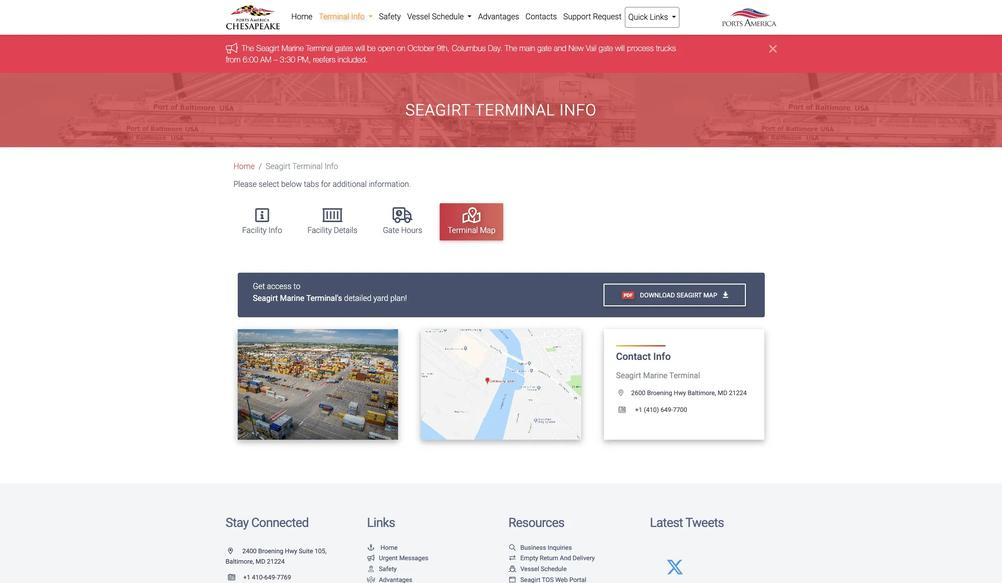 Task type: vqa. For each thing, say whether or not it's contained in the screenshot.
Terminal inside the The Seagirt Marine Terminal gates will be open on October 9th, Columbus Day. The main gate and New Vail gate will process trucks from 6:00 AM – 3:30 PM, reefers included.
yes



Task type: locate. For each thing, give the bounding box(es) containing it.
0 vertical spatial safety
[[379, 12, 401, 21]]

empty return and delivery link
[[509, 555, 595, 563]]

2 vertical spatial home
[[381, 545, 398, 552]]

will left be at the top
[[355, 44, 365, 53]]

baltimore, inside 2400 broening hwy suite 105, baltimore, md 21224
[[226, 559, 254, 566]]

0 vertical spatial 21224
[[729, 390, 747, 397]]

0 vertical spatial schedule
[[432, 12, 464, 21]]

649- for 7700
[[661, 407, 673, 414]]

0 vertical spatial phone office image
[[619, 408, 634, 414]]

0 horizontal spatial baltimore,
[[226, 559, 254, 566]]

download
[[640, 292, 675, 299]]

please
[[234, 180, 257, 189]]

1 vertical spatial marine
[[280, 294, 304, 304]]

facility down please
[[242, 226, 267, 235]]

browser image
[[509, 578, 517, 584]]

gate right vail
[[599, 44, 613, 53]]

0 horizontal spatial facility
[[242, 226, 267, 235]]

get  access to seagirt marine terminal's detailed yard plan!
[[253, 282, 407, 304]]

phone office image for +1 410-649-7769
[[228, 575, 243, 582]]

zoom
[[318, 381, 336, 389]]

new
[[568, 44, 584, 53]]

the
[[242, 44, 254, 53], [505, 44, 517, 53]]

1 vertical spatial get
[[471, 381, 483, 389]]

hwy left suite
[[285, 548, 297, 555]]

0 vertical spatial to
[[293, 282, 300, 292]]

vessel schedule up 9th, at left top
[[407, 12, 466, 21]]

to
[[293, 282, 300, 292], [308, 381, 316, 389]]

safety link up open on the left top of the page
[[376, 7, 404, 27]]

seagirt marine terminal
[[616, 371, 700, 381]]

1 horizontal spatial phone office image
[[619, 408, 634, 414]]

1 vertical spatial seagirt terminal info
[[266, 162, 338, 171]]

649-
[[661, 407, 673, 414], [264, 574, 277, 582]]

phone office image
[[619, 408, 634, 414], [228, 575, 243, 582]]

gate left and
[[537, 44, 552, 53]]

bullhorn image
[[226, 43, 242, 54], [367, 556, 375, 563]]

1 horizontal spatial gate
[[599, 44, 613, 53]]

0 horizontal spatial 649-
[[264, 574, 277, 582]]

business inquiries link
[[509, 545, 572, 552]]

1 horizontal spatial will
[[615, 44, 625, 53]]

the right day.
[[505, 44, 517, 53]]

safety link
[[376, 7, 404, 27], [367, 566, 397, 573]]

1 horizontal spatial home
[[291, 12, 313, 21]]

home link left terminal info
[[288, 7, 316, 27]]

0 vertical spatial get
[[253, 282, 265, 292]]

directions image
[[522, 381, 531, 388]]

home left terminal info
[[291, 12, 313, 21]]

the up 6:00
[[242, 44, 254, 53]]

1 will from the left
[[355, 44, 365, 53]]

advantages link
[[475, 7, 523, 27]]

1 safety from the top
[[379, 12, 401, 21]]

bullhorn image up from
[[226, 43, 242, 54]]

home link for urgent messages "link"
[[367, 545, 398, 552]]

october
[[407, 44, 434, 53]]

649- inside contact info tab panel
[[661, 407, 673, 414]]

seagirt terminal info
[[406, 101, 597, 120], [266, 162, 338, 171]]

0 horizontal spatial broening
[[258, 548, 283, 555]]

marine down "contact info"
[[643, 371, 668, 381]]

21224 inside contact info tab panel
[[729, 390, 747, 397]]

0 horizontal spatial vessel schedule
[[407, 12, 466, 21]]

home link
[[288, 7, 316, 27], [234, 162, 255, 171], [367, 545, 398, 552]]

empty
[[521, 555, 538, 563]]

1 horizontal spatial 21224
[[729, 390, 747, 397]]

1 vertical spatial md
[[256, 559, 265, 566]]

terminal
[[319, 12, 349, 21], [306, 44, 333, 53], [475, 101, 555, 120], [292, 162, 323, 171], [448, 226, 478, 235], [670, 371, 700, 381]]

am
[[260, 55, 271, 64]]

please select below tabs for additional information.
[[234, 180, 411, 189]]

1 vertical spatial broening
[[258, 548, 283, 555]]

hwy inside contact info tab panel
[[674, 390, 686, 397]]

terminal inside contact info tab panel
[[670, 371, 700, 381]]

0 vertical spatial marine
[[281, 44, 304, 53]]

hwy inside 2400 broening hwy suite 105, baltimore, md 21224
[[285, 548, 297, 555]]

1 vertical spatial links
[[367, 516, 395, 531]]

home link up please
[[234, 162, 255, 171]]

1 vertical spatial baltimore,
[[226, 559, 254, 566]]

0 vertical spatial seagirt terminal info
[[406, 101, 597, 120]]

hwy up 7700
[[674, 390, 686, 397]]

gates
[[335, 44, 353, 53]]

1 horizontal spatial vessel schedule link
[[509, 566, 567, 573]]

support request link
[[560, 7, 625, 27]]

tabs
[[304, 180, 319, 189]]

links
[[650, 12, 668, 22], [367, 516, 395, 531]]

pm,
[[297, 55, 311, 64]]

+1 left (410)
[[635, 407, 643, 414]]

home up please
[[234, 162, 255, 171]]

1 horizontal spatial broening
[[647, 390, 672, 397]]

broening for 2400
[[258, 548, 283, 555]]

schedule
[[432, 12, 464, 21], [541, 566, 567, 573]]

vessel inside vessel schedule link
[[407, 12, 430, 21]]

links up anchor image
[[367, 516, 395, 531]]

+1 (410) 649-7700 link
[[616, 407, 688, 414]]

1 horizontal spatial +1
[[635, 407, 643, 414]]

click to zoom
[[289, 381, 338, 389]]

will
[[355, 44, 365, 53], [615, 44, 625, 53]]

gate
[[537, 44, 552, 53], [599, 44, 613, 53]]

phone office image inside +1 410-649-7769 link
[[228, 575, 243, 582]]

6:00
[[242, 55, 258, 64]]

0 vertical spatial 649-
[[661, 407, 673, 414]]

empty return and delivery
[[521, 555, 595, 563]]

1 vertical spatial +1
[[243, 574, 250, 582]]

info inside tab panel
[[654, 351, 671, 363]]

stay
[[226, 516, 249, 531]]

info for terminal info
[[351, 12, 365, 21]]

process
[[627, 44, 654, 53]]

map
[[480, 226, 496, 235]]

1 vertical spatial vessel
[[521, 566, 539, 573]]

quick links link
[[625, 7, 680, 28]]

schedule up 9th, at left top
[[432, 12, 464, 21]]

anchor image
[[367, 546, 375, 552]]

0 horizontal spatial vessel
[[407, 12, 430, 21]]

phone office image for +1 (410) 649-7700
[[619, 408, 634, 414]]

0 vertical spatial links
[[650, 12, 668, 22]]

links right quick
[[650, 12, 668, 22]]

vessel schedule link down empty
[[509, 566, 567, 573]]

1 horizontal spatial to
[[308, 381, 316, 389]]

0 horizontal spatial links
[[367, 516, 395, 531]]

bullhorn image down anchor image
[[367, 556, 375, 563]]

home for home 'link' to the left
[[234, 162, 255, 171]]

2 vertical spatial home link
[[367, 545, 398, 552]]

+1 (410) 649-7700
[[634, 407, 688, 414]]

home link up urgent
[[367, 545, 398, 552]]

access
[[267, 282, 292, 292]]

0 horizontal spatial md
[[256, 559, 265, 566]]

day.
[[488, 44, 503, 53]]

21224 inside 2400 broening hwy suite 105, baltimore, md 21224
[[267, 559, 285, 566]]

0 horizontal spatial home link
[[234, 162, 255, 171]]

0 horizontal spatial 21224
[[267, 559, 285, 566]]

1 horizontal spatial bullhorn image
[[367, 556, 375, 563]]

0 vertical spatial +1
[[635, 407, 643, 414]]

quick links
[[629, 12, 670, 22]]

2 safety from the top
[[379, 566, 397, 573]]

vessel schedule down return
[[521, 566, 567, 573]]

search image
[[509, 546, 517, 552]]

1 the from the left
[[242, 44, 254, 53]]

pdf
[[624, 293, 633, 298]]

safety up open on the left top of the page
[[379, 12, 401, 21]]

will left process
[[615, 44, 625, 53]]

+1 left the 410-
[[243, 574, 250, 582]]

1 vertical spatial home
[[234, 162, 255, 171]]

facility left details
[[308, 226, 332, 235]]

facility details link
[[300, 203, 366, 241]]

1 horizontal spatial links
[[650, 12, 668, 22]]

safety link for urgent messages "link"
[[367, 566, 397, 573]]

1 horizontal spatial facility
[[308, 226, 332, 235]]

home inside home 'link'
[[291, 12, 313, 21]]

0 horizontal spatial get
[[253, 282, 265, 292]]

0 horizontal spatial phone office image
[[228, 575, 243, 582]]

1 horizontal spatial vessel schedule
[[521, 566, 567, 573]]

1 horizontal spatial 649-
[[661, 407, 673, 414]]

2 will from the left
[[615, 44, 625, 53]]

0 vertical spatial hwy
[[674, 390, 686, 397]]

business
[[521, 545, 546, 552]]

tab list
[[230, 199, 777, 245]]

stay connected
[[226, 516, 309, 531]]

user hard hat image
[[367, 567, 375, 573]]

+1
[[635, 407, 643, 414], [243, 574, 250, 582]]

0 horizontal spatial vessel schedule link
[[404, 7, 475, 27]]

1 horizontal spatial home link
[[288, 7, 316, 27]]

1 horizontal spatial the
[[505, 44, 517, 53]]

broening inside 2400 broening hwy suite 105, baltimore, md 21224
[[258, 548, 283, 555]]

facility info link
[[234, 203, 290, 241]]

md inside contact info tab panel
[[718, 390, 728, 397]]

0 horizontal spatial gate
[[537, 44, 552, 53]]

baltimore, inside contact info tab panel
[[688, 390, 716, 397]]

latest
[[650, 516, 683, 531]]

below
[[281, 180, 302, 189]]

2 horizontal spatial home link
[[367, 545, 398, 552]]

0 vertical spatial bullhorn image
[[226, 43, 242, 54]]

seagirt
[[256, 44, 279, 53], [406, 101, 471, 120], [266, 162, 291, 171], [677, 292, 702, 299], [253, 294, 278, 304], [616, 371, 641, 381]]

be
[[367, 44, 376, 53]]

1 vertical spatial vessel schedule link
[[509, 566, 567, 573]]

1 vertical spatial to
[[308, 381, 316, 389]]

baltimore, down seagirt marine terminal
[[688, 390, 716, 397]]

facility info
[[242, 226, 282, 235]]

1 vertical spatial schedule
[[541, 566, 567, 573]]

1 facility from the left
[[242, 226, 267, 235]]

1 vertical spatial 21224
[[267, 559, 285, 566]]

0 vertical spatial vessel schedule link
[[404, 7, 475, 27]]

marine up the 3:30
[[281, 44, 304, 53]]

phone office image down map marker alt icon on the bottom of the page
[[619, 408, 634, 414]]

support request
[[563, 12, 622, 21]]

0 vertical spatial md
[[718, 390, 728, 397]]

for
[[321, 180, 331, 189]]

get directions link
[[454, 374, 548, 397]]

1 vertical spatial safety link
[[367, 566, 397, 573]]

vessel schedule link up 9th, at left top
[[404, 7, 475, 27]]

0 vertical spatial baltimore,
[[688, 390, 716, 397]]

0 vertical spatial broening
[[647, 390, 672, 397]]

md inside 2400 broening hwy suite 105, baltimore, md 21224
[[256, 559, 265, 566]]

hwy
[[674, 390, 686, 397], [285, 548, 297, 555]]

1 vertical spatial phone office image
[[228, 575, 243, 582]]

broening right 2400
[[258, 548, 283, 555]]

0 horizontal spatial home
[[234, 162, 255, 171]]

1 horizontal spatial baltimore,
[[688, 390, 716, 397]]

baltimore, down map marker alt image
[[226, 559, 254, 566]]

0 horizontal spatial +1
[[243, 574, 250, 582]]

safety
[[379, 12, 401, 21], [379, 566, 397, 573]]

vessel down empty
[[521, 566, 539, 573]]

quick
[[629, 12, 648, 22]]

to right click
[[308, 381, 316, 389]]

+1 410-649-7769 link
[[226, 574, 291, 582]]

reefers
[[313, 55, 335, 64]]

1 horizontal spatial vessel
[[521, 566, 539, 573]]

0 horizontal spatial the
[[242, 44, 254, 53]]

broening up +1 (410) 649-7700
[[647, 390, 672, 397]]

safety link down urgent
[[367, 566, 397, 573]]

1 vertical spatial home link
[[234, 162, 255, 171]]

vessel up october
[[407, 12, 430, 21]]

get inside get  access to seagirt marine terminal's detailed yard plan!
[[253, 282, 265, 292]]

open
[[378, 44, 395, 53]]

0 vertical spatial home link
[[288, 7, 316, 27]]

0 horizontal spatial schedule
[[432, 12, 464, 21]]

1 vertical spatial bullhorn image
[[367, 556, 375, 563]]

get left directions
[[471, 381, 483, 389]]

broening inside contact info tab panel
[[647, 390, 672, 397]]

info
[[351, 12, 365, 21], [560, 101, 597, 120], [325, 162, 338, 171], [269, 226, 282, 235], [654, 351, 671, 363]]

marine down access
[[280, 294, 304, 304]]

3:30
[[280, 55, 295, 64]]

1 gate from the left
[[537, 44, 552, 53]]

yard
[[374, 294, 389, 304]]

649- down 2400 broening hwy suite 105, baltimore, md 21224 at bottom left
[[264, 574, 277, 582]]

0 vertical spatial home
[[291, 12, 313, 21]]

0 horizontal spatial hwy
[[285, 548, 297, 555]]

+1 inside contact info tab panel
[[635, 407, 643, 414]]

safety down urgent
[[379, 566, 397, 573]]

1 vertical spatial safety
[[379, 566, 397, 573]]

0 horizontal spatial will
[[355, 44, 365, 53]]

649- right (410)
[[661, 407, 673, 414]]

1 horizontal spatial md
[[718, 390, 728, 397]]

urgent messages link
[[367, 555, 429, 563]]

get left access
[[253, 282, 265, 292]]

bullhorn image inside urgent messages "link"
[[367, 556, 375, 563]]

phone office image left the 410-
[[228, 575, 243, 582]]

0 horizontal spatial to
[[293, 282, 300, 292]]

facility for facility info
[[242, 226, 267, 235]]

1 horizontal spatial get
[[471, 381, 483, 389]]

home up urgent
[[381, 545, 398, 552]]

schedule down empty return and delivery link
[[541, 566, 567, 573]]

2 facility from the left
[[308, 226, 332, 235]]

inquiries
[[548, 545, 572, 552]]

to right access
[[293, 282, 300, 292]]

1 vertical spatial hwy
[[285, 548, 297, 555]]

1 horizontal spatial hwy
[[674, 390, 686, 397]]

phone office image inside +1 (410) 649-7700 link
[[619, 408, 634, 414]]

1 vertical spatial 649-
[[264, 574, 277, 582]]

0 vertical spatial vessel
[[407, 12, 430, 21]]

0 vertical spatial safety link
[[376, 7, 404, 27]]

21224
[[729, 390, 747, 397], [267, 559, 285, 566]]



Task type: describe. For each thing, give the bounding box(es) containing it.
vail
[[586, 44, 596, 53]]

hwy for suite
[[285, 548, 297, 555]]

gate
[[383, 226, 399, 235]]

terminal's
[[306, 294, 342, 304]]

links inside quick links link
[[650, 12, 668, 22]]

home link for terminal info link
[[288, 7, 316, 27]]

hwy for baltimore,
[[674, 390, 686, 397]]

download seagirt map
[[639, 292, 719, 299]]

from
[[226, 55, 240, 64]]

2600
[[631, 390, 646, 397]]

broening for 2600
[[647, 390, 672, 397]]

contact info
[[616, 351, 671, 363]]

2 the from the left
[[505, 44, 517, 53]]

get for get  access to seagirt marine terminal's detailed yard plan!
[[253, 282, 265, 292]]

get for get directions
[[471, 381, 483, 389]]

+1 for +1 410-649-7769
[[243, 574, 250, 582]]

the seagirt marine terminal gates will be open on october 9th, columbus day. the main gate and new vail gate will process trucks from 6:00 am – 3:30 pm, reefers included.
[[226, 44, 676, 64]]

649- for 7769
[[264, 574, 277, 582]]

7700
[[673, 407, 688, 414]]

to inside button
[[308, 381, 316, 389]]

close image
[[769, 43, 777, 55]]

advantages
[[478, 12, 519, 21]]

info for facility info
[[269, 226, 282, 235]]

get directions
[[471, 381, 522, 389]]

facility details
[[308, 226, 358, 235]]

terminal map
[[448, 226, 496, 235]]

columbus
[[452, 44, 486, 53]]

map marker alt image
[[228, 549, 241, 555]]

included.
[[338, 55, 368, 64]]

and
[[554, 44, 566, 53]]

+1 410-649-7769
[[243, 574, 291, 582]]

return
[[540, 555, 558, 563]]

business inquiries
[[521, 545, 572, 552]]

2400 broening hwy suite 105, baltimore, md 21224
[[226, 548, 327, 566]]

safety link for terminal info link
[[376, 7, 404, 27]]

info for contact info
[[654, 351, 671, 363]]

hours
[[401, 226, 422, 235]]

marine inside get  access to seagirt marine terminal's detailed yard plan!
[[280, 294, 304, 304]]

the seagirt marine terminal gates will be open on october 9th, columbus day. the main gate and new vail gate will process trucks from 6:00 am – 3:30 pm, reefers included. link
[[226, 44, 676, 64]]

410-
[[252, 574, 264, 582]]

map marker alt image
[[619, 391, 631, 397]]

tab list containing facility info
[[230, 199, 777, 245]]

2400
[[242, 548, 257, 555]]

seagirt inside the seagirt marine terminal gates will be open on october 9th, columbus day. the main gate and new vail gate will process trucks from 6:00 am – 3:30 pm, reefers included.
[[256, 44, 279, 53]]

marine inside the seagirt marine terminal gates will be open on october 9th, columbus day. the main gate and new vail gate will process trucks from 6:00 am – 3:30 pm, reefers included.
[[281, 44, 304, 53]]

1 horizontal spatial schedule
[[541, 566, 567, 573]]

gate hours link
[[375, 203, 430, 241]]

contacts link
[[523, 7, 560, 27]]

click to zoom button
[[272, 374, 364, 397]]

click
[[289, 381, 307, 389]]

support
[[563, 12, 591, 21]]

urgent messages
[[379, 555, 429, 563]]

–
[[273, 55, 277, 64]]

trucks
[[656, 44, 676, 53]]

0 horizontal spatial bullhorn image
[[226, 43, 242, 54]]

plan!
[[390, 294, 407, 304]]

arrow alt to bottom image
[[723, 292, 728, 299]]

1 vertical spatial vessel schedule
[[521, 566, 567, 573]]

details
[[334, 226, 358, 235]]

connected
[[251, 516, 309, 531]]

messages
[[399, 555, 429, 563]]

map
[[704, 292, 718, 299]]

exchange image
[[509, 556, 517, 563]]

search plus image
[[338, 381, 347, 388]]

0 vertical spatial vessel schedule
[[407, 12, 466, 21]]

terminal info
[[319, 12, 367, 21]]

information.
[[369, 180, 411, 189]]

terminal inside the seagirt marine terminal gates will be open on october 9th, columbus day. the main gate and new vail gate will process trucks from 6:00 am – 3:30 pm, reefers included.
[[306, 44, 333, 53]]

additional
[[333, 180, 367, 189]]

main
[[519, 44, 535, 53]]

7769
[[277, 574, 291, 582]]

home for terminal info link home 'link'
[[291, 12, 313, 21]]

gate hours
[[383, 226, 422, 235]]

the seagirt marine terminal gates will be open on october 9th, columbus day. the main gate and new vail gate will process trucks from 6:00 am – 3:30 pm, reefers included. alert
[[0, 35, 1002, 73]]

0 horizontal spatial seagirt terminal info
[[266, 162, 338, 171]]

suite
[[299, 548, 313, 555]]

9th,
[[437, 44, 449, 53]]

2400 broening hwy suite 105, baltimore, md 21224 link
[[226, 548, 327, 566]]

select
[[259, 180, 279, 189]]

1 horizontal spatial seagirt terminal info
[[406, 101, 597, 120]]

to inside get  access to seagirt marine terminal's detailed yard plan!
[[293, 282, 300, 292]]

2 gate from the left
[[599, 44, 613, 53]]

+1 for +1 (410) 649-7700
[[635, 407, 643, 414]]

ship image
[[509, 567, 517, 573]]

105,
[[315, 548, 327, 555]]

seagirt inside get  access to seagirt marine terminal's detailed yard plan!
[[253, 294, 278, 304]]

request
[[593, 12, 622, 21]]

hand receiving image
[[367, 578, 375, 584]]

and
[[560, 555, 571, 563]]

2600 broening hwy baltimore, md 21224
[[631, 390, 747, 397]]

2 horizontal spatial home
[[381, 545, 398, 552]]

2 vertical spatial marine
[[643, 371, 668, 381]]

urgent
[[379, 555, 398, 563]]

terminal map link
[[440, 203, 504, 241]]

detailed
[[344, 294, 372, 304]]

resources
[[509, 516, 565, 531]]

contact info tab panel
[[226, 273, 776, 452]]

directions
[[484, 381, 521, 389]]

delivery
[[573, 555, 595, 563]]

contact
[[616, 351, 651, 363]]

(410)
[[644, 407, 659, 414]]

contacts
[[526, 12, 557, 21]]

terminal info link
[[316, 7, 376, 27]]

latest tweets
[[650, 516, 724, 531]]

tweets
[[686, 516, 724, 531]]

on
[[397, 44, 405, 53]]

facility for facility details
[[308, 226, 332, 235]]



